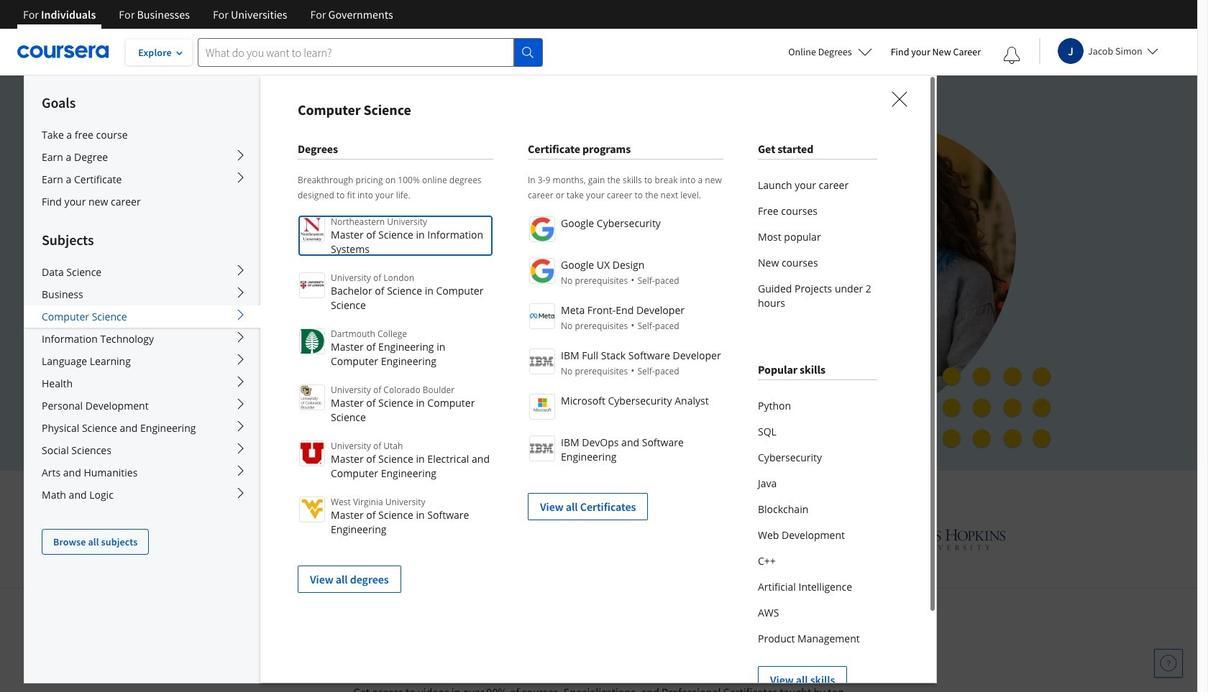 Task type: vqa. For each thing, say whether or not it's contained in the screenshot.
the program
no



Task type: locate. For each thing, give the bounding box(es) containing it.
None search field
[[198, 38, 543, 67]]

2 horizontal spatial list item
[[758, 652, 877, 692]]

coursera image
[[17, 40, 109, 63]]

university of illinois at urbana-champaign image
[[192, 528, 304, 551]]

partnername logo image
[[529, 216, 555, 242], [529, 258, 555, 284], [529, 303, 555, 329], [529, 349, 555, 375], [529, 394, 555, 420], [529, 436, 555, 462]]

1 partnername logo image from the top
[[529, 216, 555, 242]]

johns hopkins university image
[[869, 526, 1006, 553]]

6 partnername logo image from the top
[[529, 436, 555, 462]]

university of colorado boulder logo image
[[299, 385, 325, 411]]

list
[[758, 173, 877, 316], [298, 215, 493, 593], [528, 215, 723, 521], [758, 393, 877, 692]]

university of utah logo image
[[299, 441, 325, 467]]

4 partnername logo image from the top
[[529, 349, 555, 375]]

hec paris image
[[772, 525, 823, 554]]

coursera plus image
[[182, 135, 400, 157]]

group
[[24, 75, 937, 692]]

duke university image
[[350, 526, 417, 549]]

0 vertical spatial list item
[[528, 479, 723, 521]]

What do you want to learn? text field
[[198, 38, 514, 67]]

west virginia university logo image
[[299, 497, 325, 523]]

banner navigation
[[12, 0, 405, 40]]

0 horizontal spatial list item
[[298, 552, 493, 593]]

explore menu element
[[24, 76, 260, 555]]

5 partnername logo image from the top
[[529, 394, 555, 420]]

list item
[[528, 479, 723, 521], [298, 552, 493, 593], [758, 652, 877, 692]]



Task type: describe. For each thing, give the bounding box(es) containing it.
1 vertical spatial list item
[[298, 552, 493, 593]]

dartmouth college logo image
[[299, 329, 325, 355]]

university of london logo image
[[299, 273, 325, 298]]

google image
[[463, 526, 541, 553]]

northeastern university  logo image
[[299, 216, 325, 242]]

1 horizontal spatial list item
[[528, 479, 723, 521]]

help center image
[[1160, 655, 1177, 672]]

university of michigan image
[[587, 520, 625, 559]]

2 vertical spatial list item
[[758, 652, 877, 692]]

3 partnername logo image from the top
[[529, 303, 555, 329]]

2 partnername logo image from the top
[[529, 258, 555, 284]]



